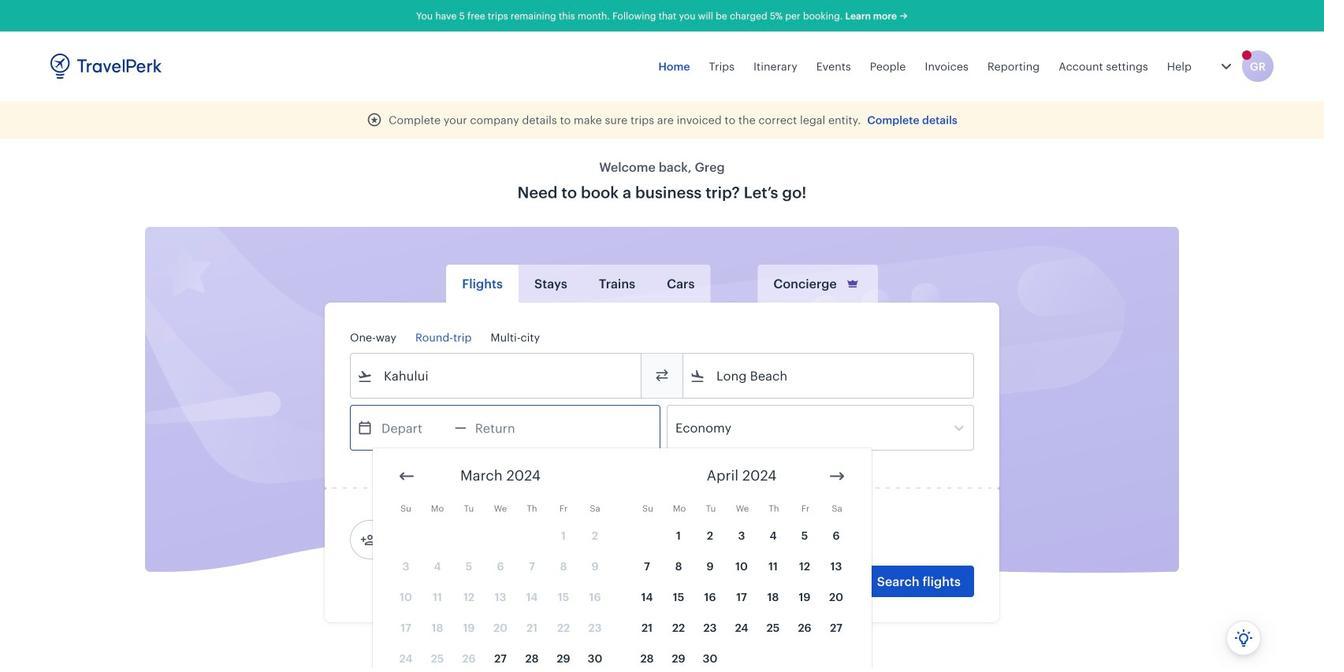 Task type: locate. For each thing, give the bounding box(es) containing it.
move forward to switch to the next month. image
[[828, 467, 847, 486]]

Add first traveler search field
[[376, 528, 540, 553]]

Return text field
[[467, 406, 549, 450]]

move backward to switch to the previous month. image
[[397, 467, 416, 486]]

calendar application
[[373, 449, 1325, 669]]



Task type: describe. For each thing, give the bounding box(es) containing it.
To search field
[[706, 364, 953, 389]]

Depart text field
[[373, 406, 455, 450]]

From search field
[[373, 364, 621, 389]]



